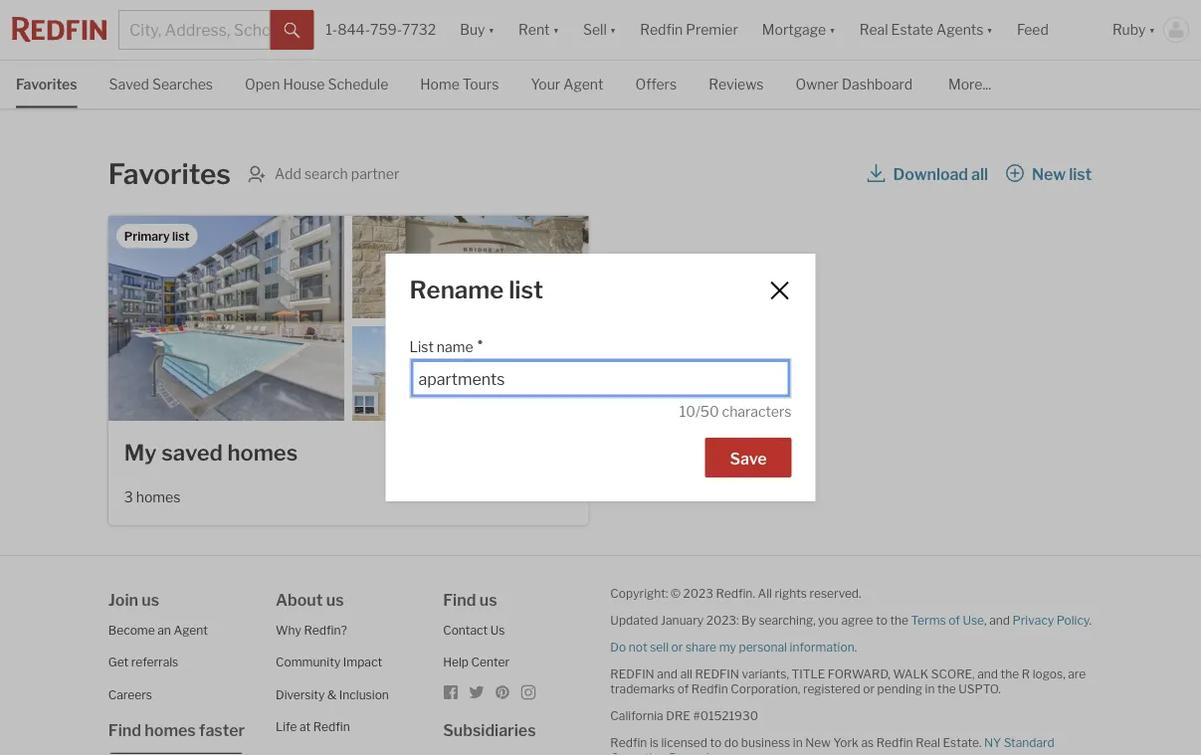 Task type: describe. For each thing, give the bounding box(es) containing it.
sell
[[650, 640, 669, 654]]

contact
[[443, 623, 488, 637]]

0 horizontal spatial favorites
[[16, 76, 77, 93]]

submit search image
[[284, 23, 300, 39]]

personal
[[739, 640, 787, 654]]

contact us
[[443, 623, 505, 637]]

do not sell or share my personal information link
[[610, 640, 855, 654]]

0 vertical spatial the
[[890, 613, 909, 627]]

1 vertical spatial to
[[710, 735, 722, 750]]

diversity & inclusion
[[276, 688, 389, 702]]

1 horizontal spatial .
[[1089, 613, 1092, 627]]

not
[[629, 640, 647, 654]]

community impact
[[276, 655, 382, 670]]

open
[[245, 76, 280, 93]]

and up uspto.
[[977, 667, 998, 681]]

your agent link
[[531, 61, 604, 106]]

my
[[124, 439, 157, 466]]

10
[[680, 404, 696, 421]]

faster
[[199, 721, 245, 740]]

dashboard
[[842, 76, 913, 93]]

ny
[[984, 735, 1001, 750]]

redfin right as
[[876, 735, 913, 750]]

0 vertical spatial of
[[949, 613, 960, 627]]

life
[[276, 720, 297, 734]]

saved
[[161, 439, 223, 466]]

information
[[790, 640, 855, 654]]

use
[[963, 613, 984, 627]]

add search partner
[[275, 165, 399, 182]]

become
[[108, 623, 155, 637]]

r
[[1022, 667, 1030, 681]]

redfin inside button
[[640, 21, 683, 38]]

and right ,
[[989, 613, 1010, 627]]

redfin?
[[304, 623, 347, 637]]

reserved.
[[810, 586, 861, 601]]

policy
[[1057, 613, 1089, 627]]

add search partner button
[[247, 164, 399, 184]]

home tours
[[420, 76, 499, 93]]

0 vertical spatial or
[[671, 640, 683, 654]]

us for find us
[[479, 590, 497, 610]]

1-844-759-7732 link
[[326, 21, 436, 38]]

center
[[471, 655, 510, 670]]

operating
[[610, 750, 666, 755]]

1 horizontal spatial agent
[[563, 76, 604, 93]]

find for find homes faster
[[108, 721, 141, 740]]

title
[[792, 667, 825, 681]]

find homes faster
[[108, 721, 245, 740]]

your
[[531, 76, 560, 93]]

1 vertical spatial new
[[805, 735, 831, 750]]

of inside the redfin and all redfin variants, title forward, walk score, and the r logos, are trademarks of redfin corporation, registered or pending in the uspto.
[[677, 682, 689, 696]]

redfin premier button
[[628, 0, 750, 60]]

careers
[[108, 688, 152, 702]]

owner
[[796, 76, 839, 93]]

new inside button
[[1032, 164, 1066, 184]]

york
[[833, 735, 859, 750]]

redfin.
[[716, 586, 755, 601]]

download all
[[893, 164, 988, 184]]

privacy policy link
[[1013, 613, 1089, 627]]

life at redfin
[[276, 720, 350, 734]]

copyright: © 2023 redfin. all rights reserved.
[[610, 586, 861, 601]]

homes for find homes faster
[[145, 721, 196, 740]]

saved searches link
[[109, 61, 213, 106]]

2023
[[683, 586, 713, 601]]

updated january 2023: by searching, you agree to the terms of use , and privacy policy .
[[610, 613, 1092, 627]]

house
[[283, 76, 325, 93]]

logos,
[[1033, 667, 1066, 681]]

list name
[[410, 338, 473, 355]]

redfin inside the redfin and all redfin variants, title forward, walk score, and the r logos, are trademarks of redfin corporation, registered or pending in the uspto.
[[691, 682, 728, 696]]

saved
[[109, 76, 149, 93]]

redfin right at
[[313, 720, 350, 734]]

download all button
[[866, 156, 989, 192]]

open house schedule
[[245, 76, 388, 93]]

1 redfin from the left
[[610, 667, 655, 681]]

community
[[276, 655, 341, 670]]

get
[[108, 655, 129, 670]]

agree
[[841, 613, 873, 627]]

us
[[490, 623, 505, 637]]

©
[[671, 586, 681, 601]]

you
[[818, 613, 839, 627]]

rename list dialog
[[386, 254, 816, 501]]

referrals
[[131, 655, 178, 670]]

terms
[[911, 613, 946, 627]]

open house schedule link
[[245, 61, 388, 106]]

reviews link
[[709, 61, 764, 106]]

us for about us
[[326, 590, 344, 610]]

City, Address, School, Agent, ZIP search field
[[118, 10, 270, 50]]

find us
[[443, 590, 497, 610]]

offers link
[[635, 61, 677, 106]]

my
[[719, 640, 736, 654]]

download
[[893, 164, 968, 184]]

forward,
[[828, 667, 891, 681]]

updated
[[610, 613, 658, 627]]

offers
[[635, 76, 677, 93]]

photo of 601 w saint johns ave image
[[108, 216, 344, 421]]

is
[[650, 735, 659, 750]]

diversity & inclusion button
[[276, 688, 389, 702]]

licensed
[[661, 735, 708, 750]]

list name. required field. element
[[410, 329, 782, 358]]

january
[[661, 613, 704, 627]]

50
[[700, 404, 719, 421]]

premier
[[686, 21, 738, 38]]

1-844-759-7732
[[326, 21, 436, 38]]

owner dashboard link
[[796, 61, 913, 106]]

list for new list
[[1069, 164, 1092, 184]]



Task type: locate. For each thing, give the bounding box(es) containing it.
save button
[[705, 438, 792, 478]]

homes for 3 homes
[[136, 488, 180, 505]]

1 vertical spatial of
[[677, 682, 689, 696]]

add
[[275, 165, 301, 182]]

,
[[984, 613, 987, 627]]

the left terms
[[890, 613, 909, 627]]

2 horizontal spatial the
[[1001, 667, 1019, 681]]

more...
[[948, 76, 991, 93]]

0 vertical spatial find
[[443, 590, 476, 610]]

0 horizontal spatial us
[[142, 590, 159, 610]]

1 horizontal spatial or
[[863, 682, 875, 696]]

us
[[142, 590, 159, 610], [326, 590, 344, 610], [479, 590, 497, 610]]

redfin up trademarks
[[610, 667, 655, 681]]

the left r
[[1001, 667, 1019, 681]]

procedures
[[669, 750, 734, 755]]

tours
[[463, 76, 499, 93]]

all inside the redfin and all redfin variants, title forward, walk score, and the r logos, are trademarks of redfin corporation, registered or pending in the uspto.
[[680, 667, 693, 681]]

1 horizontal spatial new
[[1032, 164, 1066, 184]]

do not sell or share my personal information .
[[610, 640, 857, 654]]

list for rename list
[[509, 275, 543, 304]]

1 horizontal spatial redfin
[[695, 667, 739, 681]]

schedule
[[328, 76, 388, 93]]

7732
[[402, 21, 436, 38]]

searches
[[152, 76, 213, 93]]

2 redfin from the left
[[695, 667, 739, 681]]

california
[[610, 709, 663, 723]]

0 vertical spatial list
[[1069, 164, 1092, 184]]

owner dashboard
[[796, 76, 913, 93]]

1 vertical spatial or
[[863, 682, 875, 696]]

all down share at the right bottom
[[680, 667, 693, 681]]

all inside download all button
[[971, 164, 988, 184]]

1 vertical spatial the
[[1001, 667, 1019, 681]]

help center button
[[443, 655, 510, 670]]

in
[[925, 682, 935, 696], [793, 735, 803, 750]]

search
[[304, 165, 348, 182]]

get referrals
[[108, 655, 178, 670]]

ny standard operating procedures
[[610, 735, 1055, 755]]

find
[[443, 590, 476, 610], [108, 721, 141, 740]]

do
[[610, 640, 626, 654]]

0 vertical spatial favorites
[[16, 76, 77, 93]]

. down agree
[[855, 640, 857, 654]]

characters
[[722, 404, 792, 421]]

0 vertical spatial in
[[925, 682, 935, 696]]

agent
[[563, 76, 604, 93], [174, 623, 208, 637]]

rename list
[[410, 275, 543, 304]]

us up redfin? on the left bottom of page
[[326, 590, 344, 610]]

favorites link
[[16, 61, 77, 106]]

redfin
[[640, 21, 683, 38], [691, 682, 728, 696], [313, 720, 350, 734], [610, 735, 647, 750], [876, 735, 913, 750]]

careers button
[[108, 688, 152, 702]]

about us
[[276, 590, 344, 610]]

the down the score,
[[938, 682, 956, 696]]

in inside the redfin and all redfin variants, title forward, walk score, and the r logos, are trademarks of redfin corporation, registered or pending in the uspto.
[[925, 682, 935, 696]]

list
[[410, 338, 434, 355]]

photo of 414 e wonsley dr image
[[352, 216, 589, 318]]

or inside the redfin and all redfin variants, title forward, walk score, and the r logos, are trademarks of redfin corporation, registered or pending in the uspto.
[[863, 682, 875, 696]]

3 us from the left
[[479, 590, 497, 610]]

1 vertical spatial .
[[855, 640, 857, 654]]

0 vertical spatial .
[[1089, 613, 1092, 627]]

partner
[[351, 165, 399, 182]]

1 horizontal spatial in
[[925, 682, 935, 696]]

rename
[[410, 275, 504, 304]]

redfin instagram image
[[521, 685, 537, 701]]

agent right an
[[174, 623, 208, 637]]

3
[[124, 488, 133, 505]]

2023:
[[706, 613, 739, 627]]

and down the sell
[[657, 667, 678, 681]]

registered
[[803, 682, 860, 696]]

1 vertical spatial agent
[[174, 623, 208, 637]]

1 horizontal spatial all
[[971, 164, 988, 184]]

homes up download the redfin app on the apple app store image
[[145, 721, 196, 740]]

my saved homes
[[124, 439, 298, 466]]

0 horizontal spatial to
[[710, 735, 722, 750]]

0 vertical spatial to
[[876, 613, 887, 627]]

of up california dre #01521930
[[677, 682, 689, 696]]

0 horizontal spatial .
[[855, 640, 857, 654]]

agent right the your
[[563, 76, 604, 93]]

. right the 'privacy' at the right bottom of page
[[1089, 613, 1092, 627]]

all
[[971, 164, 988, 184], [680, 667, 693, 681]]

uspto.
[[959, 682, 1001, 696]]

1 horizontal spatial the
[[938, 682, 956, 696]]

redfin pinterest image
[[495, 685, 511, 701]]

redfin up operating on the right of the page
[[610, 735, 647, 750]]

homes right the 3
[[136, 488, 180, 505]]

&
[[327, 688, 337, 702]]

redfin is licensed to do business in new york as redfin real estate.
[[610, 735, 984, 750]]

or right the sell
[[671, 640, 683, 654]]

in down walk
[[925, 682, 935, 696]]

all right download at top
[[971, 164, 988, 184]]

standard
[[1004, 735, 1055, 750]]

us up us
[[479, 590, 497, 610]]

an
[[158, 623, 171, 637]]

become an agent
[[108, 623, 208, 637]]

0 horizontal spatial in
[[793, 735, 803, 750]]

0 horizontal spatial or
[[671, 640, 683, 654]]

at
[[299, 720, 311, 734]]

0 vertical spatial agent
[[563, 76, 604, 93]]

3 homes
[[124, 488, 180, 505]]

score,
[[931, 667, 975, 681]]

redfin twitter image
[[469, 685, 485, 701]]

redfin facebook image
[[443, 685, 459, 701]]

1 horizontal spatial favorites
[[108, 157, 231, 191]]

find for find us
[[443, 590, 476, 610]]

redfin up #01521930
[[691, 682, 728, 696]]

subsidiaries
[[443, 720, 536, 740]]

us for join us
[[142, 590, 159, 610]]

1 horizontal spatial find
[[443, 590, 476, 610]]

walk
[[893, 667, 929, 681]]

1 horizontal spatial list
[[1069, 164, 1092, 184]]

0 horizontal spatial find
[[108, 721, 141, 740]]

inclusion
[[339, 688, 389, 702]]

to left do
[[710, 735, 722, 750]]

list inside button
[[1069, 164, 1092, 184]]

1 vertical spatial in
[[793, 735, 803, 750]]

1 vertical spatial homes
[[136, 488, 180, 505]]

1-
[[326, 21, 337, 38]]

us right join
[[142, 590, 159, 610]]

0 vertical spatial homes
[[227, 439, 298, 466]]

of
[[949, 613, 960, 627], [677, 682, 689, 696]]

2 vertical spatial the
[[938, 682, 956, 696]]

redfin left premier
[[640, 21, 683, 38]]

0 horizontal spatial agent
[[174, 623, 208, 637]]

2 us from the left
[[326, 590, 344, 610]]

help
[[443, 655, 469, 670]]

your agent
[[531, 76, 604, 93]]

10 / 50 characters
[[680, 404, 792, 421]]

of left the use
[[949, 613, 960, 627]]

1 vertical spatial favorites
[[108, 157, 231, 191]]

home tours link
[[420, 61, 499, 106]]

download the redfin app on the apple app store image
[[108, 753, 244, 755]]

0 horizontal spatial all
[[680, 667, 693, 681]]

join
[[108, 590, 138, 610]]

find down careers button
[[108, 721, 141, 740]]

1 vertical spatial all
[[680, 667, 693, 681]]

ny standard operating procedures link
[[610, 735, 1055, 755]]

favorites left saved on the left top of the page
[[16, 76, 77, 93]]

rename list element
[[410, 275, 743, 304]]

redfin down my
[[695, 667, 739, 681]]

2 vertical spatial homes
[[145, 721, 196, 740]]

0 vertical spatial new
[[1032, 164, 1066, 184]]

1 horizontal spatial us
[[326, 590, 344, 610]]

0 vertical spatial all
[[971, 164, 988, 184]]

1 horizontal spatial of
[[949, 613, 960, 627]]

save
[[730, 449, 767, 468]]

0 horizontal spatial of
[[677, 682, 689, 696]]

/
[[696, 404, 700, 421]]

contact us button
[[443, 623, 505, 637]]

list inside dialog
[[509, 275, 543, 304]]

become an agent button
[[108, 623, 208, 637]]

List name text field
[[418, 369, 783, 389]]

or down forward,
[[863, 682, 875, 696]]

1 vertical spatial find
[[108, 721, 141, 740]]

all
[[758, 586, 772, 601]]

why redfin? button
[[276, 623, 347, 637]]

0 horizontal spatial redfin
[[610, 667, 655, 681]]

1 horizontal spatial to
[[876, 613, 887, 627]]

2 horizontal spatial us
[[479, 590, 497, 610]]

are
[[1068, 667, 1086, 681]]

to right agree
[[876, 613, 887, 627]]

terms of use link
[[911, 613, 984, 627]]

diversity
[[276, 688, 325, 702]]

0 horizontal spatial list
[[509, 275, 543, 304]]

homes right saved
[[227, 439, 298, 466]]

in right business
[[793, 735, 803, 750]]

pending
[[877, 682, 923, 696]]

1 vertical spatial list
[[509, 275, 543, 304]]

why
[[276, 623, 301, 637]]

find up contact
[[443, 590, 476, 610]]

#01521930
[[693, 709, 758, 723]]

dre
[[666, 709, 690, 723]]

new list
[[1032, 164, 1092, 184]]

real
[[916, 735, 940, 750]]

photo of 1929 teagle dr, austin, tx 78741 image
[[352, 326, 589, 492]]

0 horizontal spatial new
[[805, 735, 831, 750]]

0 horizontal spatial the
[[890, 613, 909, 627]]

.
[[1089, 613, 1092, 627], [855, 640, 857, 654]]

1 us from the left
[[142, 590, 159, 610]]

favorites down saved searches
[[108, 157, 231, 191]]

favorites
[[16, 76, 77, 93], [108, 157, 231, 191]]



Task type: vqa. For each thing, say whether or not it's contained in the screenshot.
menu bar
no



